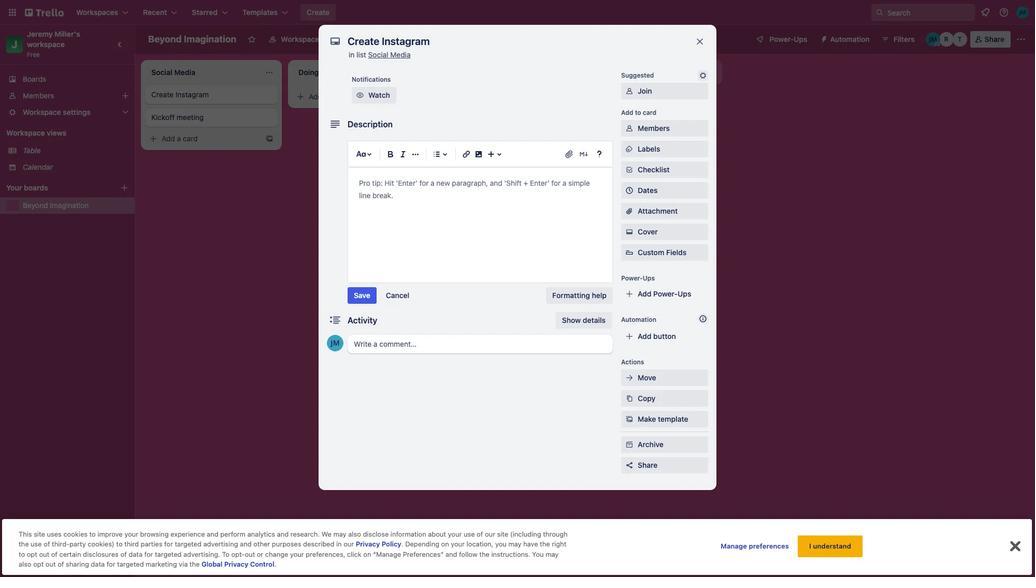 Task type: vqa. For each thing, say whether or not it's contained in the screenshot.
CREATE in the button
yes



Task type: locate. For each thing, give the bounding box(es) containing it.
beyond imagination down your boards with 1 items element
[[23, 201, 89, 210]]

sm image inside copy link
[[624, 394, 635, 404]]

targeted up marketing
[[155, 551, 182, 559]]

2 horizontal spatial power-
[[769, 35, 794, 44]]

sm image for cover
[[624, 227, 635, 237]]

template
[[658, 415, 688, 424]]

0 vertical spatial privacy
[[356, 541, 380, 549]]

1 vertical spatial use
[[31, 541, 42, 549]]

in inside this site uses cookies to improve your browsing experience and perform analytics and research. we may also disclose information about your use of our site (including through the use of third-party cookies) to third parties for targeted advertising and other purposes described in our
[[336, 541, 342, 549]]

use up 'location,'
[[464, 530, 475, 539]]

1 vertical spatial ups
[[643, 275, 655, 282]]

0 vertical spatial data
[[129, 551, 142, 559]]

1 horizontal spatial use
[[464, 530, 475, 539]]

data
[[129, 551, 142, 559], [91, 561, 105, 569]]

. depending on your location, you may have the right to opt out of certain disclosures of data for targeted advertising. to opt-out or change your preferences, click on "manage preferences" and follow the instructions. you may also opt out of sharing data for targeted marketing via the
[[19, 541, 566, 569]]

1 horizontal spatial beyond
[[148, 34, 182, 45]]

share button down 0 notifications image
[[970, 31, 1011, 48]]

a down doing text box
[[324, 92, 328, 101]]

workspace inside button
[[281, 35, 319, 44]]

site right this
[[34, 530, 45, 539]]

to down join
[[635, 109, 641, 117]]

checklist link
[[621, 162, 708, 178]]

sm image inside "cover" link
[[624, 227, 635, 237]]

data down disclosures
[[91, 561, 105, 569]]

automation inside button
[[830, 35, 870, 44]]

1 horizontal spatial jeremy miller (jeremymiller198) image
[[1016, 6, 1029, 19]]

2 vertical spatial may
[[546, 551, 559, 559]]

1 vertical spatial create
[[151, 90, 174, 99]]

your up follow
[[451, 541, 465, 549]]

1 vertical spatial add a card
[[162, 134, 198, 143]]

a
[[324, 92, 328, 101], [177, 134, 181, 143]]

card down meeting
[[183, 134, 198, 143]]

add a card down doing text box
[[309, 92, 345, 101]]

0 vertical spatial create
[[307, 8, 330, 17]]

dates
[[638, 186, 658, 195]]

in list social media
[[349, 50, 411, 59]]

sm image left join
[[624, 86, 635, 96]]

1 vertical spatial add a card link
[[145, 132, 261, 146]]

0 vertical spatial targeted
[[175, 541, 201, 549]]

have
[[523, 541, 538, 549]]

1 horizontal spatial site
[[497, 530, 508, 539]]

also inside the . depending on your location, you may have the right to opt out of certain disclosures of data for targeted advertising. to opt-out or change your preferences, click on "manage preferences" and follow the instructions. you may also opt out of sharing data for targeted marketing via the
[[19, 561, 31, 569]]

perform
[[220, 530, 246, 539]]

may down right
[[546, 551, 559, 559]]

and left follow
[[445, 551, 457, 559]]

sm image
[[816, 31, 830, 46], [698, 70, 708, 81], [624, 86, 635, 96], [624, 123, 635, 134], [148, 134, 159, 144], [624, 165, 635, 175], [624, 227, 635, 237], [624, 440, 635, 450]]

also up click
[[348, 530, 361, 539]]

sm image left cover
[[624, 227, 635, 237]]

beyond inside the beyond imagination text box
[[148, 34, 182, 45]]

add power-ups link
[[621, 286, 708, 303]]

create for create instagram
[[151, 90, 174, 99]]

card down join
[[643, 109, 656, 117]]

add left another
[[601, 68, 614, 77]]

0 vertical spatial add a card link
[[292, 90, 408, 104]]

activity
[[348, 316, 377, 325]]

0 horizontal spatial ups
[[643, 275, 655, 282]]

1 horizontal spatial power-
[[653, 290, 678, 298]]

out
[[39, 551, 49, 559], [245, 551, 255, 559], [46, 561, 56, 569]]

to left third
[[116, 541, 123, 549]]

2 vertical spatial ups
[[678, 290, 691, 298]]

global
[[202, 561, 222, 569]]

1 horizontal spatial our
[[485, 530, 495, 539]]

labels
[[638, 145, 660, 153]]

create up kickoff
[[151, 90, 174, 99]]

board
[[369, 35, 389, 44]]

1 horizontal spatial power-ups
[[769, 35, 807, 44]]

workspace up table
[[6, 128, 45, 137]]

share button
[[970, 31, 1011, 48], [621, 457, 708, 474]]

labels link
[[621, 141, 708, 157]]

share left 'show menu' image
[[985, 35, 1005, 44]]

1 vertical spatial a
[[177, 134, 181, 143]]

automation left filters button
[[830, 35, 870, 44]]

show details link
[[556, 312, 612, 329]]

sm image down add to card
[[624, 123, 635, 134]]

share down archive at the right of the page
[[638, 461, 658, 470]]

and up opt-
[[240, 541, 252, 549]]

our up click
[[344, 541, 354, 549]]

1 horizontal spatial add a card
[[309, 92, 345, 101]]

0 vertical spatial also
[[348, 530, 361, 539]]

1 horizontal spatial beyond imagination
[[148, 34, 236, 45]]

star or unstar board image
[[248, 35, 256, 44]]

imagination inside text box
[[184, 34, 236, 45]]

customize views image
[[401, 34, 411, 45]]

0 vertical spatial automation
[[830, 35, 870, 44]]

follow
[[459, 551, 478, 559]]

attach and insert link image
[[564, 149, 575, 160]]

table
[[23, 146, 41, 155]]

this
[[19, 530, 32, 539]]

cookies
[[63, 530, 88, 539]]

jeremy miller (jeremymiller198) image left r
[[926, 32, 940, 47]]

ups up add power-ups
[[643, 275, 655, 282]]

0 horizontal spatial create
[[151, 90, 174, 99]]

make
[[638, 415, 656, 424]]

add left button
[[638, 332, 651, 341]]

editor toolbar toolbar
[[353, 146, 608, 163]]

list
[[356, 50, 366, 59], [644, 68, 654, 77]]

your up third
[[124, 530, 138, 539]]

Search field
[[884, 5, 974, 20]]

imagination up social media text field
[[184, 34, 236, 45]]

0 horizontal spatial power-
[[621, 275, 643, 282]]

2 horizontal spatial card
[[643, 109, 656, 117]]

0 horizontal spatial add a card
[[162, 134, 198, 143]]

show details
[[562, 316, 606, 325]]

i understand
[[809, 542, 851, 551]]

your down purposes
[[290, 551, 304, 559]]

add a card link down doing text box
[[292, 90, 408, 104]]

1 vertical spatial also
[[19, 561, 31, 569]]

0 vertical spatial imagination
[[184, 34, 236, 45]]

jeremy miller (jeremymiller198) image
[[327, 335, 343, 352]]

in up the preferences,
[[336, 541, 342, 549]]

create inside button
[[307, 8, 330, 17]]

1 vertical spatial in
[[336, 541, 342, 549]]

workspace for workspace views
[[6, 128, 45, 137]]

free
[[27, 51, 40, 59]]

create from template… image
[[265, 135, 274, 143]]

use down this
[[31, 541, 42, 549]]

automation up add button
[[621, 316, 656, 324]]

information
[[391, 530, 426, 539]]

cover link
[[621, 224, 708, 240]]

open information menu image
[[999, 7, 1009, 18]]

sm image for members
[[624, 123, 635, 134]]

back to home image
[[25, 4, 64, 21]]

manage
[[721, 542, 747, 551]]

custom fields
[[638, 248, 686, 257]]

sm image inside labels link
[[624, 144, 635, 154]]

0 horizontal spatial site
[[34, 530, 45, 539]]

sm image inside archive link
[[624, 440, 635, 450]]

ups left automation button
[[794, 35, 807, 44]]

your right about
[[448, 530, 462, 539]]

1 horizontal spatial card
[[330, 92, 345, 101]]

1 horizontal spatial imagination
[[184, 34, 236, 45]]

targeted down third
[[117, 561, 144, 569]]

0 horizontal spatial beyond
[[23, 201, 48, 210]]

Write a comment text field
[[348, 335, 613, 354]]

members up labels
[[638, 124, 670, 133]]

formatting help link
[[546, 288, 613, 304]]

add down kickoff
[[162, 134, 175, 143]]

and up advertising
[[207, 530, 218, 539]]

1 horizontal spatial on
[[441, 541, 449, 549]]

list inside the add another list link
[[644, 68, 654, 77]]

0 vertical spatial in
[[349, 50, 355, 59]]

beyond imagination up social media text field
[[148, 34, 236, 45]]

also inside this site uses cookies to improve your browsing experience and perform analytics and research. we may also disclose information about your use of our site (including through the use of third-party cookies) to third parties for targeted advertising and other purposes described in our
[[348, 530, 361, 539]]

1 vertical spatial .
[[274, 561, 276, 569]]

1 vertical spatial beyond
[[23, 201, 48, 210]]

add down doing text box
[[309, 92, 322, 101]]

Main content area, start typing to enter text. text field
[[359, 177, 601, 202]]

sm image inside automation button
[[816, 31, 830, 46]]

imagination down your boards with 1 items element
[[50, 201, 89, 210]]

workspace visible
[[281, 35, 343, 44]]

1 vertical spatial opt
[[33, 561, 44, 569]]

sm image left archive at the right of the page
[[624, 440, 635, 450]]

card down doing text box
[[330, 92, 345, 101]]

beyond down boards
[[23, 201, 48, 210]]

members link down boards
[[0, 88, 135, 104]]

the down 'location,'
[[479, 551, 490, 559]]

also left premium
[[19, 561, 31, 569]]

site up you
[[497, 530, 508, 539]]

sm image down kickoff
[[148, 134, 159, 144]]

sm image for make template
[[624, 414, 635, 425]]

members
[[23, 91, 54, 100], [638, 124, 670, 133]]

1 vertical spatial beyond imagination
[[23, 201, 89, 210]]

beyond up social media text field
[[148, 34, 182, 45]]

1 horizontal spatial .
[[401, 541, 403, 549]]

ups
[[794, 35, 807, 44], [643, 275, 655, 282], [678, 290, 691, 298]]

uses
[[47, 530, 62, 539]]

archive
[[638, 440, 664, 449]]

create
[[307, 8, 330, 17], [151, 90, 174, 99]]

list left social
[[356, 50, 366, 59]]

0 vertical spatial power-
[[769, 35, 794, 44]]

share button down archive link
[[621, 457, 708, 474]]

add a card link down 'kickoff meeting' link
[[145, 132, 261, 146]]

text styles image
[[355, 148, 367, 161]]

0 horizontal spatial may
[[333, 530, 346, 539]]

a down kickoff meeting
[[177, 134, 181, 143]]

1 horizontal spatial add a card link
[[292, 90, 408, 104]]

1 horizontal spatial share button
[[970, 31, 1011, 48]]

add a card down kickoff meeting
[[162, 134, 198, 143]]

sm image left checklist
[[624, 165, 635, 175]]

1 horizontal spatial list
[[644, 68, 654, 77]]

about
[[428, 530, 446, 539]]

for down parties
[[144, 551, 153, 559]]

media
[[390, 50, 411, 59]]

power-ups
[[769, 35, 807, 44], [621, 275, 655, 282]]

privacy
[[356, 541, 380, 549], [224, 561, 248, 569]]

0 vertical spatial ups
[[794, 35, 807, 44]]

our up 'location,'
[[485, 530, 495, 539]]

jeremy miller's workspace free
[[27, 30, 82, 59]]

for right parties
[[164, 541, 173, 549]]

copy
[[638, 394, 656, 403]]

1 vertical spatial workspace
[[6, 128, 45, 137]]

jeremy miller's workspace link
[[27, 30, 82, 49]]

2 horizontal spatial may
[[546, 551, 559, 559]]

kickoff meeting link
[[145, 108, 278, 127]]

the inside this site uses cookies to improve your browsing experience and perform analytics and research. we may also disclose information about your use of our site (including through the use of third-party cookies) to third parties for targeted advertising and other purposes described in our
[[19, 541, 29, 549]]

primary element
[[0, 0, 1035, 25]]

add inside button
[[638, 332, 651, 341]]

instagram
[[175, 90, 209, 99]]

link image
[[460, 148, 472, 161]]

1 vertical spatial on
[[363, 551, 371, 559]]

privacy down "disclose"
[[356, 541, 380, 549]]

sm image inside make template link
[[624, 414, 635, 425]]

sm image for watch
[[355, 90, 365, 101]]

j
[[12, 38, 17, 50]]

board link
[[351, 31, 395, 48]]

to down this
[[19, 551, 25, 559]]

card
[[330, 92, 345, 101], [643, 109, 656, 117], [183, 134, 198, 143]]

sm image up join link
[[698, 70, 708, 81]]

automation button
[[816, 31, 876, 48]]

to inside the . depending on your location, you may have the right to opt out of certain disclosures of data for targeted advertising. to opt-out or change your preferences, click on "manage preferences" and follow the instructions. you may also opt out of sharing data for targeted marketing via the
[[19, 551, 25, 559]]

members for members link to the top
[[23, 91, 54, 100]]

move
[[638, 374, 656, 382]]

on right click
[[363, 551, 371, 559]]

workspace
[[27, 40, 65, 49]]

1 horizontal spatial data
[[129, 551, 142, 559]]

add a card link
[[292, 90, 408, 104], [145, 132, 261, 146]]

the
[[19, 541, 29, 549], [540, 541, 550, 549], [479, 551, 490, 559], [190, 561, 200, 569]]

boards link
[[0, 71, 135, 88]]

1 horizontal spatial for
[[144, 551, 153, 559]]

0 vertical spatial beyond
[[148, 34, 182, 45]]

1 vertical spatial privacy
[[224, 561, 248, 569]]

create up workspace visible
[[307, 8, 330, 17]]

r
[[944, 35, 948, 43]]

workspace left visible
[[281, 35, 319, 44]]

1 horizontal spatial workspace
[[281, 35, 319, 44]]

sm image for add a card
[[295, 92, 306, 102]]

0 horizontal spatial add a card link
[[145, 132, 261, 146]]

data down third
[[129, 551, 142, 559]]

jeremy miller (jeremymiller198) image
[[1016, 6, 1029, 19], [926, 32, 940, 47]]

add another list link
[[585, 64, 718, 81]]

1 vertical spatial our
[[344, 541, 354, 549]]

filters button
[[878, 31, 918, 48]]

for
[[164, 541, 173, 549], [144, 551, 153, 559], [107, 561, 115, 569]]

1 horizontal spatial share
[[985, 35, 1005, 44]]

add down suggested
[[621, 109, 633, 117]]

the right via at the left of the page
[[190, 561, 200, 569]]

. down change
[[274, 561, 276, 569]]

0 horizontal spatial also
[[19, 561, 31, 569]]

. down information
[[401, 541, 403, 549]]

beyond imagination
[[148, 34, 236, 45], [23, 201, 89, 210]]

. inside the . depending on your location, you may have the right to opt out of certain disclosures of data for targeted advertising. to opt-out or change your preferences, click on "manage preferences" and follow the instructions. you may also opt out of sharing data for targeted marketing via the
[[401, 541, 403, 549]]

1 horizontal spatial automation
[[830, 35, 870, 44]]

sm image inside checklist link
[[624, 165, 635, 175]]

on down about
[[441, 541, 449, 549]]

0 vertical spatial may
[[333, 530, 346, 539]]

sm image for checklist
[[624, 165, 635, 175]]

preferences"
[[403, 551, 444, 559]]

1 vertical spatial imagination
[[50, 201, 89, 210]]

1 vertical spatial card
[[643, 109, 656, 117]]

add board image
[[120, 184, 128, 192]]

copy link
[[621, 391, 708, 407]]

targeted down experience
[[175, 541, 201, 549]]

1 horizontal spatial may
[[508, 541, 521, 549]]

0 horizontal spatial members
[[23, 91, 54, 100]]

sm image right power-ups button at the top of the page
[[816, 31, 830, 46]]

Social Media text field
[[145, 64, 259, 81]]

1 vertical spatial share button
[[621, 457, 708, 474]]

bold ⌘b image
[[384, 148, 397, 161]]

and
[[207, 530, 218, 539], [277, 530, 289, 539], [240, 541, 252, 549], [445, 551, 457, 559]]

global privacy control .
[[202, 561, 276, 569]]

add down custom at the right
[[638, 290, 651, 298]]

show menu image
[[1016, 34, 1026, 45]]

0 horizontal spatial in
[[336, 541, 342, 549]]

add button
[[638, 332, 676, 341]]

i
[[809, 542, 811, 551]]

sm image
[[355, 90, 365, 101], [295, 92, 306, 102], [624, 144, 635, 154], [624, 373, 635, 383], [624, 394, 635, 404], [624, 414, 635, 425]]

for down disclosures
[[107, 561, 115, 569]]

0 vertical spatial workspace
[[281, 35, 319, 44]]

fields
[[666, 248, 686, 257]]

0 horizontal spatial list
[[356, 50, 366, 59]]

privacy down opt-
[[224, 561, 248, 569]]

members down boards
[[23, 91, 54, 100]]

table link
[[23, 146, 128, 156]]

you
[[532, 551, 544, 559]]

the up you
[[540, 541, 550, 549]]

sm image inside move link
[[624, 373, 635, 383]]

0 horizontal spatial automation
[[621, 316, 656, 324]]

0 vertical spatial power-ups
[[769, 35, 807, 44]]

improve
[[98, 530, 123, 539]]

sm image inside join link
[[624, 86, 635, 96]]

sm image for copy
[[624, 394, 635, 404]]

0 vertical spatial members
[[23, 91, 54, 100]]

jeremy miller (jeremymiller198) image right open information menu image
[[1016, 6, 1029, 19]]

add another list
[[601, 68, 654, 77]]

view markdown image
[[579, 149, 589, 160]]

image image
[[472, 148, 485, 161]]

custom
[[638, 248, 664, 257]]

0 horizontal spatial workspace
[[6, 128, 45, 137]]

1 vertical spatial may
[[508, 541, 521, 549]]

the down this
[[19, 541, 29, 549]]

may right we at left
[[333, 530, 346, 539]]

may up instructions.
[[508, 541, 521, 549]]

0 vertical spatial beyond imagination
[[148, 34, 236, 45]]

ups inside button
[[794, 35, 807, 44]]

sm image inside the watch button
[[355, 90, 365, 101]]

members link up labels link
[[621, 120, 708, 137]]

0 horizontal spatial use
[[31, 541, 42, 549]]

None text field
[[342, 32, 684, 51]]

list up join
[[644, 68, 654, 77]]

in up doing text box
[[349, 50, 355, 59]]

your
[[6, 183, 22, 192]]

ups down fields
[[678, 290, 691, 298]]



Task type: describe. For each thing, give the bounding box(es) containing it.
workspace for workspace visible
[[281, 35, 319, 44]]

another
[[616, 68, 642, 77]]

jeremy
[[27, 30, 53, 38]]

marketing
[[146, 561, 177, 569]]

kickoff
[[151, 113, 175, 122]]

0 horizontal spatial privacy
[[224, 561, 248, 569]]

and up purposes
[[277, 530, 289, 539]]

button
[[653, 332, 676, 341]]

instructions.
[[491, 551, 530, 559]]

t button
[[953, 32, 967, 47]]

your boards with 1 items element
[[6, 182, 105, 194]]

0 horizontal spatial beyond imagination
[[23, 201, 89, 210]]

premium
[[36, 558, 66, 567]]

1 horizontal spatial a
[[324, 92, 328, 101]]

0 vertical spatial add a card
[[309, 92, 345, 101]]

privacy alert dialog
[[2, 520, 1032, 576]]

rubyanndersson (rubyanndersson) image
[[939, 32, 954, 47]]

free
[[68, 558, 81, 567]]

1 vertical spatial jeremy miller (jeremymiller198) image
[[926, 32, 940, 47]]

checklist
[[638, 165, 670, 174]]

create for create
[[307, 8, 330, 17]]

purposes
[[272, 541, 301, 549]]

0 vertical spatial members link
[[0, 88, 135, 104]]

disclose
[[363, 530, 389, 539]]

global privacy control link
[[202, 561, 274, 569]]

of up 'location,'
[[477, 530, 483, 539]]

details
[[583, 316, 606, 325]]

advertising.
[[183, 551, 220, 559]]

terryturtle85 (terryturtle85) image
[[953, 32, 967, 47]]

meeting
[[177, 113, 204, 122]]

via
[[179, 561, 188, 569]]

attachment
[[638, 207, 678, 216]]

manage preferences button
[[721, 537, 789, 557]]

and inside the . depending on your location, you may have the right to opt out of certain disclosures of data for targeted advertising. to opt-out or change your preferences, click on "manage preferences" and follow the instructions. you may also opt out of sharing data for targeted marketing via the
[[445, 551, 457, 559]]

search image
[[876, 8, 884, 17]]

0 vertical spatial on
[[441, 541, 449, 549]]

boards
[[24, 183, 48, 192]]

more formatting image
[[409, 148, 422, 161]]

1 vertical spatial data
[[91, 561, 105, 569]]

to
[[222, 551, 229, 559]]

1 vertical spatial for
[[144, 551, 153, 559]]

1 site from the left
[[34, 530, 45, 539]]

2 vertical spatial targeted
[[117, 561, 144, 569]]

0 horizontal spatial power-ups
[[621, 275, 655, 282]]

Doing text field
[[292, 64, 406, 81]]

2 site from the left
[[497, 530, 508, 539]]

targeted inside this site uses cookies to improve your browsing experience and perform analytics and research. we may also disclose information about your use of our site (including through the use of third-party cookies) to third parties for targeted advertising and other purposes described in our
[[175, 541, 201, 549]]

1 horizontal spatial in
[[349, 50, 355, 59]]

boards
[[23, 75, 46, 83]]

cancel
[[386, 291, 409, 300]]

actions
[[621, 358, 644, 366]]

create instagram
[[151, 90, 209, 99]]

0 vertical spatial share
[[985, 35, 1005, 44]]

0 horizontal spatial for
[[107, 561, 115, 569]]

beyond imagination link
[[23, 200, 128, 211]]

lists image
[[431, 148, 443, 161]]

beyond imagination inside text box
[[148, 34, 236, 45]]

make template link
[[621, 411, 708, 428]]

notifications
[[352, 76, 391, 83]]

1 horizontal spatial privacy
[[356, 541, 380, 549]]

social
[[368, 50, 388, 59]]

may inside this site uses cookies to improve your browsing experience and perform analytics and research. we may also disclose information about your use of our site (including through the use of third-party cookies) to third parties for targeted advertising and other purposes described in our
[[333, 530, 346, 539]]

to up "cookies)"
[[89, 530, 96, 539]]

1 vertical spatial members link
[[621, 120, 708, 137]]

right
[[552, 541, 566, 549]]

add to card
[[621, 109, 656, 117]]

members for bottommost members link
[[638, 124, 670, 133]]

0 vertical spatial jeremy miller (jeremymiller198) image
[[1016, 6, 1029, 19]]

0 vertical spatial our
[[485, 530, 495, 539]]

sm image for suggested
[[698, 70, 708, 81]]

workspace visible button
[[262, 31, 349, 48]]

privacy policy
[[356, 541, 401, 549]]

watch button
[[352, 87, 396, 104]]

create instagram link
[[145, 85, 278, 104]]

privacy policy link
[[356, 541, 401, 549]]

join link
[[621, 83, 708, 99]]

policy
[[382, 541, 401, 549]]

create button
[[300, 4, 336, 21]]

other
[[253, 541, 270, 549]]

you
[[495, 541, 507, 549]]

click
[[347, 551, 362, 559]]

0 notifications image
[[979, 6, 992, 19]]

0 vertical spatial opt
[[27, 551, 37, 559]]

1 vertical spatial targeted
[[155, 551, 182, 559]]

2 vertical spatial power-
[[653, 290, 678, 298]]

of down third- at the left bottom
[[51, 551, 58, 559]]

"manage
[[373, 551, 401, 559]]

understand
[[813, 542, 851, 551]]

open help dialog image
[[593, 148, 606, 161]]

sm image for join
[[624, 86, 635, 96]]

0 horizontal spatial .
[[274, 561, 276, 569]]

sm image for labels
[[624, 144, 635, 154]]

of left free
[[58, 561, 64, 569]]

move link
[[621, 370, 708, 386]]

workspace views
[[6, 128, 66, 137]]

sm image for add a card
[[148, 134, 159, 144]]

this site uses cookies to improve your browsing experience and perform analytics and research. we may also disclose information about your use of our site (including through the use of third-party cookies) to third parties for targeted advertising and other purposes described in our
[[19, 530, 568, 549]]

location,
[[467, 541, 493, 549]]

beyond inside beyond imagination link
[[23, 201, 48, 210]]

try
[[24, 558, 34, 567]]

power- inside button
[[769, 35, 794, 44]]

disclosures
[[83, 551, 119, 559]]

0 vertical spatial list
[[356, 50, 366, 59]]

1 vertical spatial share
[[638, 461, 658, 470]]

change
[[265, 551, 288, 559]]

parties
[[141, 541, 162, 549]]

try premium free
[[24, 558, 81, 567]]

sm image for move
[[624, 373, 635, 383]]

miller's
[[55, 30, 80, 38]]

1 vertical spatial power-
[[621, 275, 643, 282]]

archive link
[[621, 437, 708, 453]]

preferences
[[749, 542, 789, 551]]

third-
[[52, 541, 69, 549]]

of down third
[[120, 551, 127, 559]]

sm image for archive
[[624, 440, 635, 450]]

experience
[[170, 530, 205, 539]]

0 horizontal spatial our
[[344, 541, 354, 549]]

cancel button
[[380, 288, 416, 304]]

cookies)
[[88, 541, 114, 549]]

0 horizontal spatial a
[[177, 134, 181, 143]]

add button button
[[621, 328, 708, 345]]

we
[[322, 530, 332, 539]]

Board name text field
[[143, 31, 242, 48]]

control
[[250, 561, 274, 569]]

0 horizontal spatial share button
[[621, 457, 708, 474]]

suggested
[[621, 71, 654, 79]]

power-ups inside power-ups button
[[769, 35, 807, 44]]

i understand button
[[798, 536, 863, 558]]

2 vertical spatial card
[[183, 134, 198, 143]]

description
[[348, 120, 393, 129]]

j link
[[6, 36, 23, 53]]

italic ⌘i image
[[397, 148, 409, 161]]

of down uses
[[44, 541, 50, 549]]

for inside this site uses cookies to improve your browsing experience and perform analytics and research. we may also disclose information about your use of our site (including through the use of third-party cookies) to third parties for targeted advertising and other purposes described in our
[[164, 541, 173, 549]]

manage preferences
[[721, 542, 789, 551]]

visible
[[321, 35, 343, 44]]

filters
[[894, 35, 915, 44]]

sm image for automation
[[816, 31, 830, 46]]



